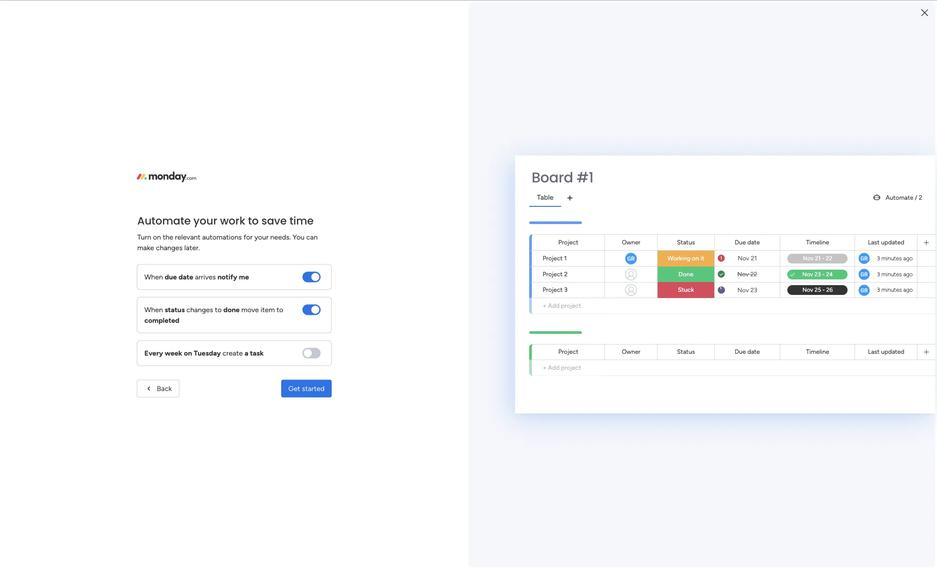 Task type: vqa. For each thing, say whether or not it's contained in the screenshot.
work for your
yes



Task type: describe. For each thing, give the bounding box(es) containing it.
with
[[876, 278, 890, 287]]

/
[[915, 194, 918, 202]]

mobile
[[823, 156, 843, 164]]

arrives
[[195, 272, 216, 281]]

invite
[[791, 134, 808, 142]]

to for changes
[[215, 305, 222, 314]]

get started
[[288, 384, 325, 393]]

0 vertical spatial 2
[[919, 194, 923, 202]]

your up 'update feed (inbox)'
[[193, 213, 217, 228]]

project for project management
[[187, 180, 211, 188]]

project 3
[[543, 286, 568, 294]]

when for when status changes to done move item to completed
[[144, 305, 163, 314]]

close my workspaces image
[[163, 259, 174, 269]]

complete profile link
[[782, 144, 902, 154]]

workspace
[[225, 286, 263, 295]]

0
[[256, 230, 260, 237]]

circle o image for invite
[[782, 135, 788, 141]]

project management
[[187, 180, 256, 188]]

when status changes to done move item to completed
[[144, 305, 283, 324]]

please
[[314, 5, 333, 13]]

me
[[239, 272, 249, 281]]

my
[[176, 259, 187, 269]]

minutes
[[849, 278, 874, 287]]

1 vertical spatial on
[[184, 349, 192, 357]]

explore templates button
[[774, 304, 897, 321]]

for
[[244, 233, 253, 241]]

every
[[144, 349, 163, 357]]

2 vertical spatial date
[[748, 348, 760, 356]]

and
[[821, 415, 831, 423]]

get
[[288, 384, 300, 393]]

to for work
[[248, 213, 259, 228]]

2 + add project from the top
[[543, 364, 581, 371]]

back button
[[137, 380, 180, 398]]

move
[[241, 305, 259, 314]]

board
[[532, 167, 573, 187]]

email
[[374, 5, 390, 13]]

2 last updated from the top
[[868, 348, 905, 356]]

later.
[[184, 243, 200, 252]]

management
[[232, 298, 272, 306]]

learn & get inspired
[[769, 337, 833, 345]]

boost
[[774, 278, 793, 287]]

#1
[[577, 167, 594, 187]]

week
[[165, 349, 182, 357]]

turn
[[137, 233, 151, 241]]

task
[[250, 349, 264, 357]]

when for when due date arrives notify me
[[144, 272, 163, 281]]

lottie animation element
[[865, 188, 932, 209]]

app
[[845, 156, 857, 164]]

in
[[841, 278, 847, 287]]

templates inside the boost your workflow in minutes with ready-made templates
[[814, 289, 846, 297]]

1 due date from the top
[[735, 239, 760, 246]]

can
[[306, 233, 318, 241]]

templates inside 'button'
[[832, 308, 864, 317]]

time
[[290, 213, 314, 228]]

logo image
[[137, 172, 196, 182]]

help center learn and get support
[[804, 405, 865, 423]]

you
[[293, 233, 305, 241]]

help center element
[[769, 396, 902, 432]]

completed
[[144, 316, 179, 324]]

2 last from the top
[[868, 348, 880, 356]]

the
[[163, 233, 173, 241]]

back
[[157, 384, 172, 393]]

learn for learn & get inspired
[[769, 337, 787, 345]]

work for workspace
[[216, 298, 231, 306]]

make
[[137, 243, 154, 252]]

explore templates
[[807, 308, 864, 317]]

board #1
[[532, 167, 594, 187]]

1 last from the top
[[868, 239, 880, 246]]

our
[[810, 156, 821, 164]]

install our mobile app
[[791, 156, 857, 164]]

ready-
[[774, 289, 795, 297]]

2 status from the top
[[677, 348, 695, 356]]

circle o image for install
[[782, 157, 788, 164]]

tuesday
[[194, 349, 221, 357]]

0 vertical spatial date
[[748, 239, 760, 246]]

turn on the relevant automations for your needs. you can make changes later.
[[137, 233, 318, 252]]

your inside the boost your workflow in minutes with ready-made templates
[[795, 278, 809, 287]]

m
[[184, 289, 193, 302]]

confirm
[[334, 5, 358, 13]]

automations
[[202, 233, 242, 241]]

project management link
[[171, 108, 295, 207]]

help
[[804, 405, 817, 413]]

2 + from the top
[[543, 364, 547, 371]]

update feed (inbox)
[[176, 229, 250, 239]]

notify
[[218, 272, 237, 281]]

automate your work to save time
[[137, 213, 314, 228]]

management
[[213, 180, 256, 188]]

started
[[302, 384, 325, 393]]

project 1
[[543, 254, 567, 262]]

main workspace work management
[[206, 286, 272, 306]]

your inside turn on the relevant automations for your needs. you can make changes later.
[[254, 233, 269, 241]]

templates image image
[[777, 209, 894, 270]]

install
[[791, 156, 809, 164]]



Task type: locate. For each thing, give the bounding box(es) containing it.
1 due from the top
[[735, 239, 746, 246]]

+
[[543, 302, 547, 309], [543, 364, 547, 371]]

learn left &
[[769, 337, 787, 345]]

how
[[821, 373, 833, 380]]

learn how monday.com works
[[804, 373, 888, 380]]

automate / 2
[[886, 194, 923, 202]]

status
[[165, 305, 185, 314]]

1 + add project from the top
[[543, 302, 581, 309]]

to right "item"
[[277, 305, 283, 314]]

center
[[819, 405, 837, 413]]

members
[[827, 134, 855, 142]]

work inside the main workspace work management
[[216, 298, 231, 306]]

work down main
[[216, 298, 231, 306]]

changes
[[156, 243, 183, 252], [186, 305, 213, 314]]

1 vertical spatial timeline
[[806, 348, 829, 356]]

explore
[[807, 308, 831, 317]]

3 circle o image from the top
[[782, 157, 788, 164]]

timeline
[[806, 239, 829, 246], [806, 348, 829, 356]]

open update feed (inbox) image
[[163, 229, 174, 239]]

to left done
[[215, 305, 222, 314]]

templates down the workflow
[[814, 289, 846, 297]]

1 horizontal spatial on
[[184, 349, 192, 357]]

changes down m
[[186, 305, 213, 314]]

1 when from the top
[[144, 272, 163, 281]]

boost your workflow in minutes with ready-made templates
[[774, 278, 890, 297]]

made
[[795, 289, 813, 297]]

your left email
[[359, 5, 372, 13]]

needs.
[[270, 233, 291, 241]]

0 vertical spatial last updated
[[868, 239, 905, 246]]

1 project from the top
[[561, 302, 581, 309]]

last updated up with
[[868, 239, 905, 246]]

0 vertical spatial due
[[735, 239, 746, 246]]

templates
[[814, 289, 846, 297], [832, 308, 864, 317]]

2 when from the top
[[144, 305, 163, 314]]

0 vertical spatial circle o image
[[782, 135, 788, 141]]

project
[[561, 302, 581, 309], [561, 364, 581, 371]]

0 horizontal spatial get
[[795, 337, 806, 345]]

templates right 'explore'
[[832, 308, 864, 317]]

updated up with
[[881, 239, 905, 246]]

work for your
[[220, 213, 245, 228]]

1 vertical spatial project
[[561, 364, 581, 371]]

monday.com
[[834, 373, 870, 380]]

0 vertical spatial updated
[[881, 239, 905, 246]]

get inside help center learn and get support
[[833, 415, 842, 423]]

to up 0
[[248, 213, 259, 228]]

automate up open update feed (inbox) "icon"
[[137, 213, 191, 228]]

1 vertical spatial due date
[[735, 348, 760, 356]]

install our mobile app link
[[782, 156, 902, 166]]

2 project from the top
[[561, 364, 581, 371]]

0 horizontal spatial 2
[[564, 270, 568, 278]]

changes down the the
[[156, 243, 183, 252]]

1 circle o image from the top
[[782, 135, 788, 141]]

0 vertical spatial + add project
[[543, 302, 581, 309]]

timeline down inspired
[[806, 348, 829, 356]]

2 due from the top
[[735, 348, 746, 356]]

create
[[223, 349, 243, 357]]

contact sales element
[[769, 439, 902, 474]]

project for project 2
[[543, 270, 563, 278]]

invite team members (0/1)
[[791, 134, 871, 142]]

last updated up works on the right bottom of the page
[[868, 348, 905, 356]]

1 vertical spatial last
[[868, 348, 880, 356]]

due
[[735, 239, 746, 246], [735, 348, 746, 356]]

work up (inbox)
[[220, 213, 245, 228]]

0 horizontal spatial on
[[153, 233, 161, 241]]

get right and
[[833, 415, 842, 423]]

1 vertical spatial automate
[[137, 213, 191, 228]]

due
[[165, 272, 177, 281]]

1 status from the top
[[677, 239, 695, 246]]

workflow
[[810, 278, 840, 287]]

2 timeline from the top
[[806, 348, 829, 356]]

1 vertical spatial work
[[216, 298, 231, 306]]

your right for
[[254, 233, 269, 241]]

0 vertical spatial add
[[548, 302, 560, 309]]

a
[[245, 349, 248, 357]]

1 vertical spatial add
[[548, 364, 560, 371]]

0 vertical spatial due date
[[735, 239, 760, 246]]

please confirm your email address: robinsongreg175@gmail.com
[[314, 5, 505, 13]]

0 vertical spatial work
[[220, 213, 245, 228]]

update
[[176, 229, 203, 239]]

last
[[868, 239, 880, 246], [868, 348, 880, 356]]

complete profile
[[791, 145, 841, 153]]

1 + from the top
[[543, 302, 547, 309]]

last up works on the right bottom of the page
[[868, 348, 880, 356]]

project for project 1
[[543, 254, 563, 262]]

due date
[[735, 239, 760, 246], [735, 348, 760, 356]]

0 vertical spatial get
[[795, 337, 806, 345]]

circle o image left invite
[[782, 135, 788, 141]]

0 vertical spatial timeline
[[806, 239, 829, 246]]

1 horizontal spatial to
[[248, 213, 259, 228]]

1 vertical spatial when
[[144, 305, 163, 314]]

1 horizontal spatial get
[[833, 415, 842, 423]]

1 owner from the top
[[622, 239, 641, 246]]

team
[[809, 134, 825, 142]]

2 due date from the top
[[735, 348, 760, 356]]

1 vertical spatial get
[[833, 415, 842, 423]]

0 vertical spatial when
[[144, 272, 163, 281]]

to
[[248, 213, 259, 228], [215, 305, 222, 314], [277, 305, 283, 314]]

2 owner from the top
[[622, 348, 641, 356]]

0 vertical spatial templates
[[814, 289, 846, 297]]

circle o image for complete
[[782, 146, 788, 153]]

0 vertical spatial learn
[[769, 337, 787, 345]]

lottie animation image
[[865, 188, 932, 206]]

2 add from the top
[[548, 364, 560, 371]]

getting started element
[[769, 354, 902, 389]]

done
[[223, 305, 240, 314]]

(inbox)
[[223, 229, 250, 239]]

on
[[153, 233, 161, 241], [184, 349, 192, 357]]

1 vertical spatial templates
[[832, 308, 864, 317]]

2 vertical spatial learn
[[804, 415, 819, 423]]

learn for learn how monday.com works
[[804, 373, 819, 380]]

+ add project
[[543, 302, 581, 309], [543, 364, 581, 371]]

status
[[677, 239, 695, 246], [677, 348, 695, 356]]

feed
[[205, 229, 221, 239]]

workspaces
[[189, 259, 233, 269]]

works
[[872, 373, 888, 380]]

2 up the 3
[[564, 270, 568, 278]]

1 vertical spatial learn
[[804, 373, 819, 380]]

on left the the
[[153, 233, 161, 241]]

1 timeline from the top
[[806, 239, 829, 246]]

0 horizontal spatial automate
[[137, 213, 191, 228]]

robinsongreg175@gmail.com
[[418, 5, 505, 13]]

save
[[261, 213, 287, 228]]

automate for automate / 2
[[886, 194, 914, 202]]

0 vertical spatial project
[[561, 302, 581, 309]]

1 add from the top
[[548, 302, 560, 309]]

learn inside 'getting started' element
[[804, 373, 819, 380]]

2 horizontal spatial to
[[277, 305, 283, 314]]

when left 'due'
[[144, 272, 163, 281]]

your up made at the bottom of page
[[795, 278, 809, 287]]

project
[[187, 180, 211, 188], [558, 239, 578, 246], [543, 254, 563, 262], [543, 270, 563, 278], [543, 286, 563, 294], [558, 348, 578, 356]]

1 vertical spatial + add project
[[543, 364, 581, 371]]

1 vertical spatial status
[[677, 348, 695, 356]]

profile
[[822, 145, 841, 153]]

3
[[564, 286, 568, 294]]

add
[[548, 302, 560, 309], [548, 364, 560, 371]]

1 vertical spatial due
[[735, 348, 746, 356]]

0 vertical spatial status
[[677, 239, 695, 246]]

learn down the help
[[804, 415, 819, 423]]

circle o image left install
[[782, 157, 788, 164]]

complete
[[791, 145, 821, 153]]

relevant
[[175, 233, 200, 241]]

1 vertical spatial 2
[[564, 270, 568, 278]]

0 vertical spatial last
[[868, 239, 880, 246]]

workspace image
[[178, 285, 199, 306]]

&
[[788, 337, 793, 345]]

public board image
[[175, 179, 184, 189]]

0 vertical spatial changes
[[156, 243, 183, 252]]

circle o image
[[782, 135, 788, 141], [782, 146, 788, 153], [782, 157, 788, 164]]

1 vertical spatial last updated
[[868, 348, 905, 356]]

my workspaces
[[176, 259, 233, 269]]

last up with
[[868, 239, 880, 246]]

learn left 'how'
[[804, 373, 819, 380]]

project for project 3
[[543, 286, 563, 294]]

learn
[[769, 337, 787, 345], [804, 373, 819, 380], [804, 415, 819, 423]]

1 vertical spatial circle o image
[[782, 146, 788, 153]]

timeline up the workflow
[[806, 239, 829, 246]]

workspaces navigation
[[6, 104, 86, 118]]

1 vertical spatial +
[[543, 364, 547, 371]]

1 updated from the top
[[881, 239, 905, 246]]

2 updated from the top
[[881, 348, 905, 356]]

when up completed
[[144, 305, 163, 314]]

0 horizontal spatial changes
[[156, 243, 183, 252]]

when inside when status changes to done move item to completed
[[144, 305, 163, 314]]

inspired
[[807, 337, 833, 345]]

automate left "/"
[[886, 194, 914, 202]]

last updated
[[868, 239, 905, 246], [868, 348, 905, 356]]

when due date arrives notify me
[[144, 272, 249, 281]]

1 vertical spatial updated
[[881, 348, 905, 356]]

learn inside help center learn and get support
[[804, 415, 819, 423]]

changes inside turn on the relevant automations for your needs. you can make changes later.
[[156, 243, 183, 252]]

updated up works on the right bottom of the page
[[881, 348, 905, 356]]

main
[[206, 286, 223, 295]]

circle o image inside install our mobile app link
[[782, 157, 788, 164]]

1 horizontal spatial automate
[[886, 194, 914, 202]]

invite team members (0/1) link
[[782, 133, 902, 143]]

get
[[795, 337, 806, 345], [833, 415, 842, 423]]

0 horizontal spatial to
[[215, 305, 222, 314]]

1 horizontal spatial 2
[[919, 194, 923, 202]]

changes inside when status changes to done move item to completed
[[186, 305, 213, 314]]

circle o image inside invite team members (0/1) link
[[782, 135, 788, 141]]

2 right "/"
[[919, 194, 923, 202]]

updated
[[881, 239, 905, 246], [881, 348, 905, 356]]

2 circle o image from the top
[[782, 146, 788, 153]]

get right &
[[795, 337, 806, 345]]

0 vertical spatial +
[[543, 302, 547, 309]]

0 vertical spatial automate
[[886, 194, 914, 202]]

item
[[261, 305, 275, 314]]

1 horizontal spatial changes
[[186, 305, 213, 314]]

0 vertical spatial on
[[153, 233, 161, 241]]

1 vertical spatial owner
[[622, 348, 641, 356]]

circle o image inside complete profile link
[[782, 146, 788, 153]]

1 vertical spatial date
[[179, 272, 193, 281]]

0 vertical spatial owner
[[622, 239, 641, 246]]

2 vertical spatial circle o image
[[782, 157, 788, 164]]

1 last updated from the top
[[868, 239, 905, 246]]

project 2
[[543, 270, 568, 278]]

your
[[359, 5, 372, 13], [193, 213, 217, 228], [254, 233, 269, 241], [795, 278, 809, 287]]

automate for automate your work to save time
[[137, 213, 191, 228]]

support
[[843, 415, 865, 423]]

on right the week
[[184, 349, 192, 357]]

on inside turn on the relevant automations for your needs. you can make changes later.
[[153, 233, 161, 241]]

work
[[220, 213, 245, 228], [216, 298, 231, 306]]

circle o image left the complete on the right top
[[782, 146, 788, 153]]

date
[[748, 239, 760, 246], [179, 272, 193, 281], [748, 348, 760, 356]]

1 vertical spatial changes
[[186, 305, 213, 314]]

address:
[[391, 5, 416, 13]]

(0/1)
[[856, 134, 871, 142]]

when
[[144, 272, 163, 281], [144, 305, 163, 314]]



